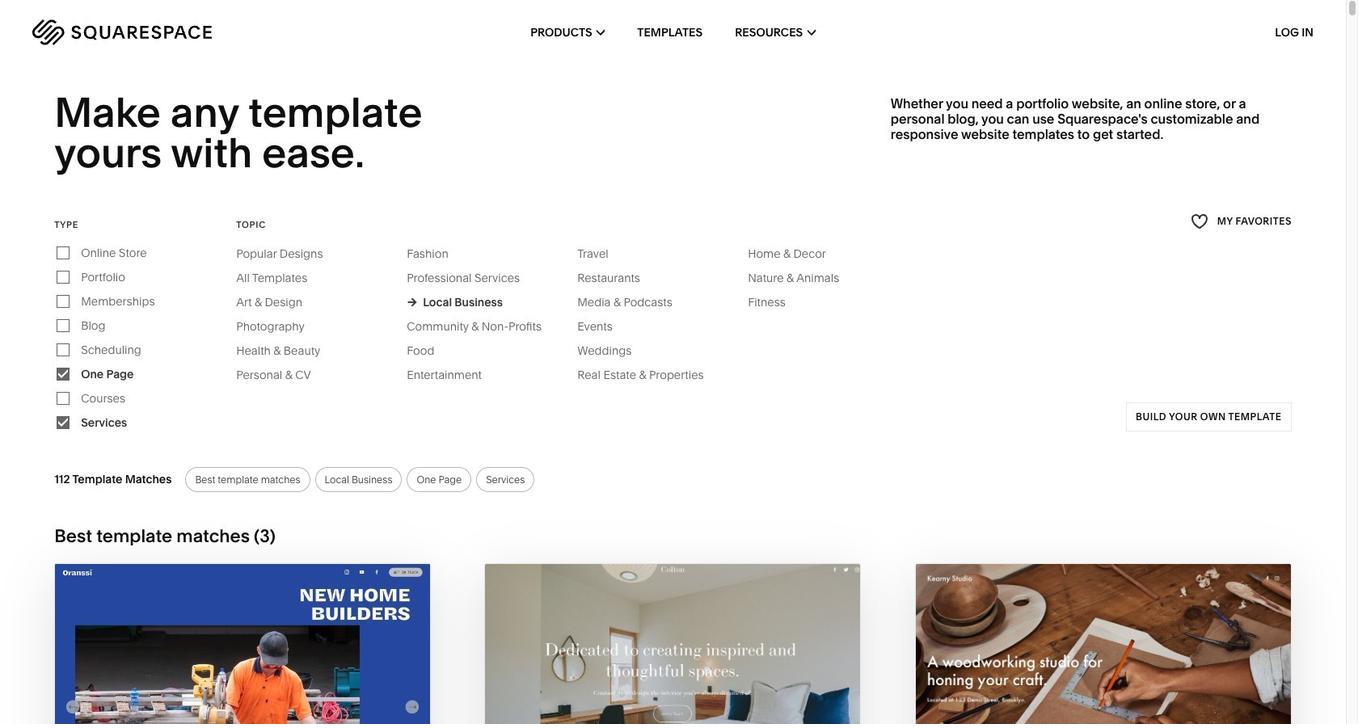 Task type: vqa. For each thing, say whether or not it's contained in the screenshot.
'of'
no



Task type: locate. For each thing, give the bounding box(es) containing it.
kearny image
[[916, 564, 1291, 724]]

colton image
[[485, 564, 861, 724]]

oranssi image
[[55, 564, 430, 724]]



